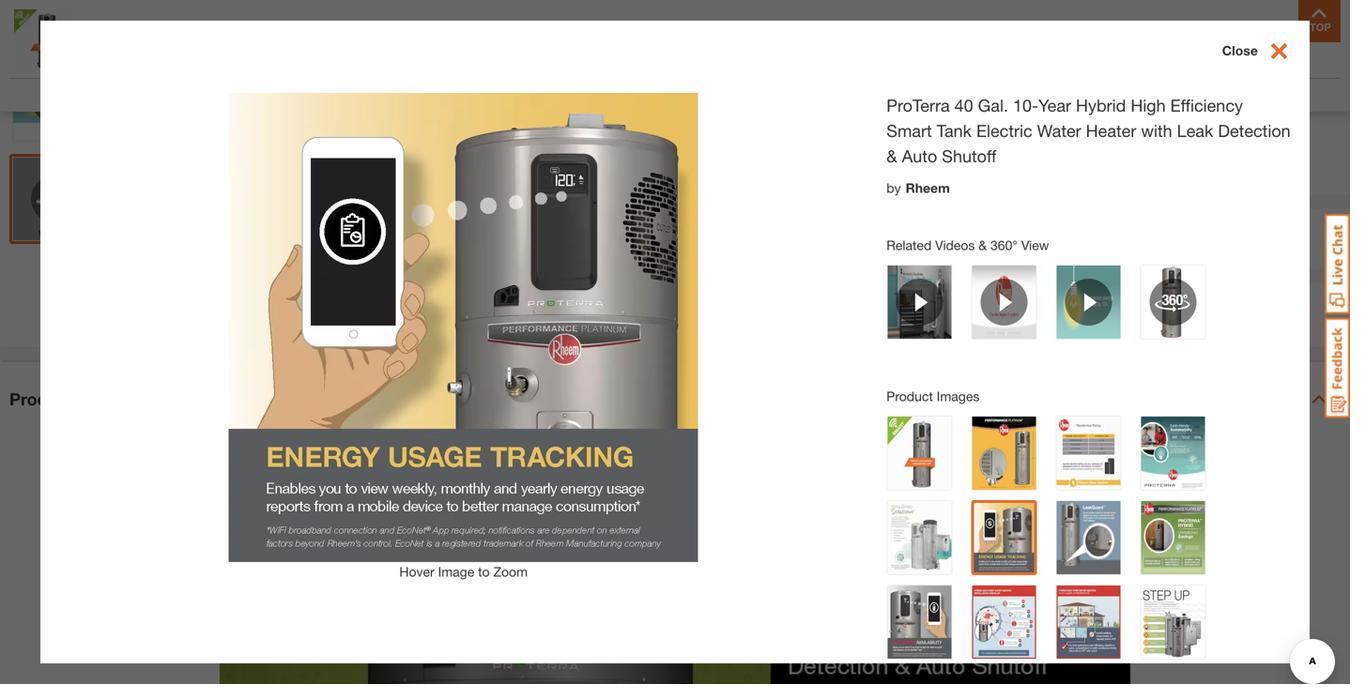 Task type: locate. For each thing, give the bounding box(es) containing it.
option group
[[847, 88, 996, 156]]

images
[[937, 389, 980, 404]]

1 horizontal spatial return
[[1151, 320, 1190, 335]]

1 horizontal spatial product
[[887, 389, 933, 404]]

return down free
[[852, 320, 892, 335]]

product left details
[[9, 389, 73, 410]]

close button
[[1222, 39, 1310, 65]]

0 horizontal spatial to
[[478, 564, 490, 580]]

proterra 40 gal. 10-year hybrid high efficiency smart tank electric water heater with leak detection & auto shutoff main content
[[0, 0, 1350, 685]]

option group containing 5 year /
[[847, 88, 996, 156]]

return right 'read'
[[1151, 320, 1190, 335]]

2 vertical spatial &
[[893, 295, 904, 315]]

smart
[[887, 121, 932, 141]]

to
[[892, 164, 906, 181], [1073, 230, 1087, 248], [478, 564, 490, 580]]

& left auto
[[887, 146, 897, 166]]

hover
[[399, 564, 435, 580]]

auto
[[902, 146, 937, 166]]

312741469_s01 image
[[114, 0, 677, 220], [13, 158, 96, 241]]

product for product images
[[887, 389, 933, 404]]

specifications button
[[440, 85, 523, 105], [440, 85, 523, 105]]

2 vertical spatial to
[[478, 564, 490, 580]]

product inside button
[[9, 389, 73, 410]]

0 horizontal spatial return
[[852, 320, 892, 335]]

+
[[900, 225, 913, 251]]

1 horizontal spatial year
[[1039, 95, 1071, 115]]

days
[[1005, 320, 1035, 335]]

by
[[887, 180, 901, 196]]

product images
[[887, 389, 980, 404]]

product
[[887, 389, 933, 404], [9, 389, 73, 410]]

product details button
[[0, 362, 1350, 437]]

by rheem
[[887, 180, 950, 196]]

details
[[78, 389, 134, 410]]

share button
[[625, 303, 694, 330]]

expect
[[910, 164, 957, 181]]

0 vertical spatial &
[[887, 146, 897, 166]]

product left images
[[887, 389, 933, 404]]

feedback link image
[[1325, 317, 1350, 419]]

image
[[438, 564, 474, 580]]

hover image to zoom
[[399, 564, 528, 580]]

policy
[[1194, 320, 1229, 335]]

add to cart
[[1040, 230, 1123, 248]]

0 horizontal spatial product
[[9, 389, 73, 410]]

with
[[1141, 121, 1173, 141]]

water
[[1037, 121, 1081, 141]]

customer reviews button
[[1088, 85, 1198, 105], [1088, 85, 1198, 105]]

& up this
[[893, 295, 904, 315]]

specifications
[[440, 87, 523, 102]]

2 horizontal spatial to
[[1073, 230, 1087, 248]]

customer
[[1088, 87, 1145, 102]]

proterra 40 gal. 10-year hybrid high efficiency smart tank electric water heater with leak detection & auto shutoff
[[887, 95, 1291, 166]]

thanks
[[904, 130, 949, 148]]

1 return from the left
[[852, 320, 892, 335]]

0 vertical spatial to
[[892, 164, 906, 181]]

easy
[[909, 295, 947, 315]]

& left "360°" at the top
[[979, 237, 987, 253]]

customer reviews
[[1088, 87, 1198, 102]]

store
[[1040, 295, 1084, 315]]

None field
[[848, 218, 887, 258]]

$75.00
[[935, 96, 981, 114]]

year up water
[[1039, 95, 1071, 115]]

online
[[1110, 295, 1162, 315]]

free
[[852, 295, 888, 315]]

what to expect
[[853, 164, 957, 181]]

1 vertical spatial &
[[979, 237, 987, 253]]

shutoff
[[942, 146, 997, 166]]

1 vertical spatial to
[[1073, 230, 1087, 248]]

6249856066001 image
[[13, 0, 96, 41]]

related
[[887, 237, 932, 253]]

close
[[1222, 43, 1258, 58]]

share
[[655, 305, 694, 323]]

what to expect button
[[853, 163, 975, 186]]

1 horizontal spatial to
[[892, 164, 906, 181]]

&
[[887, 146, 897, 166], [979, 237, 987, 253], [893, 295, 904, 315]]

videos
[[935, 237, 975, 253]]

product inside proterra 40 gal. 10-year hybrid high efficiency smart tank electric water heater with leak detection & auto shutoff main content
[[887, 389, 933, 404]]

year left / on the right of page
[[893, 96, 922, 114]]

top button
[[1299, 0, 1341, 42]]

what
[[853, 164, 888, 181]]

year
[[1039, 95, 1071, 115], [893, 96, 922, 114]]

no thanks
[[880, 130, 949, 148]]

live chat image
[[1325, 214, 1350, 315]]

cart
[[1092, 230, 1123, 248]]

return
[[852, 320, 892, 335], [1151, 320, 1190, 335]]

add
[[1040, 230, 1069, 248]]



Task type: vqa. For each thing, say whether or not it's contained in the screenshot.
the bottommost to
yes



Task type: describe. For each thing, give the bounding box(es) containing it.
0 horizontal spatial year
[[893, 96, 922, 114]]

high
[[1131, 95, 1166, 115]]

efficiency
[[1171, 95, 1243, 115]]

zoom
[[493, 564, 528, 580]]

40
[[955, 95, 973, 115]]

& inside the "free & easy returns in store or online return this item within 90 days of purchase. read return policy"
[[893, 295, 904, 315]]

tank
[[937, 121, 972, 141]]

6320920709112 image
[[13, 58, 96, 141]]

read
[[1116, 320, 1147, 335]]

to for add
[[1073, 230, 1087, 248]]

within
[[949, 320, 983, 335]]

heater
[[1086, 121, 1137, 141]]

2 return from the left
[[1151, 320, 1190, 335]]

gal.
[[978, 95, 1009, 115]]

5
[[880, 96, 889, 114]]

in
[[1021, 295, 1036, 315]]

returns
[[952, 295, 1016, 315]]

10-
[[1013, 95, 1039, 115]]

to for what
[[892, 164, 906, 181]]

1 horizontal spatial 312741469_s01 image
[[114, 0, 677, 220]]

to inside main content
[[478, 564, 490, 580]]

add to cart button
[[941, 218, 1202, 260]]

proterra
[[887, 95, 950, 115]]

close image
[[1258, 39, 1291, 63]]

electric
[[977, 121, 1033, 141]]

reviews
[[1149, 87, 1198, 102]]

product image image
[[14, 9, 75, 70]]

& inside proterra 40 gal. 10-year hybrid high efficiency smart tank electric water heater with leak detection & auto shutoff
[[887, 146, 897, 166]]

of
[[1039, 320, 1050, 335]]

360°
[[991, 237, 1018, 253]]

year inside proterra 40 gal. 10-year hybrid high efficiency smart tank electric water heater with leak detection & auto shutoff
[[1039, 95, 1071, 115]]

view
[[1022, 237, 1049, 253]]

product for product details
[[9, 389, 73, 410]]

item
[[920, 320, 945, 335]]

free & easy returns in store or online return this item within 90 days of purchase. read return policy
[[852, 295, 1229, 335]]

/
[[926, 96, 931, 114]]

no
[[880, 130, 900, 148]]

read return policy link
[[1116, 318, 1229, 338]]

+ button
[[887, 218, 926, 258]]

related videos & 360° view
[[887, 237, 1049, 253]]

leak
[[1177, 121, 1214, 141]]

product details
[[9, 389, 134, 410]]

5 year / $75.00
[[880, 96, 981, 114]]

this
[[895, 320, 916, 335]]

rheem
[[906, 180, 950, 196]]

90
[[987, 320, 1002, 335]]

hybrid
[[1076, 95, 1126, 115]]

or
[[1088, 295, 1105, 315]]

0 horizontal spatial 312741469_s01 image
[[13, 158, 96, 241]]

purchase.
[[1054, 320, 1112, 335]]

detection
[[1218, 121, 1291, 141]]



